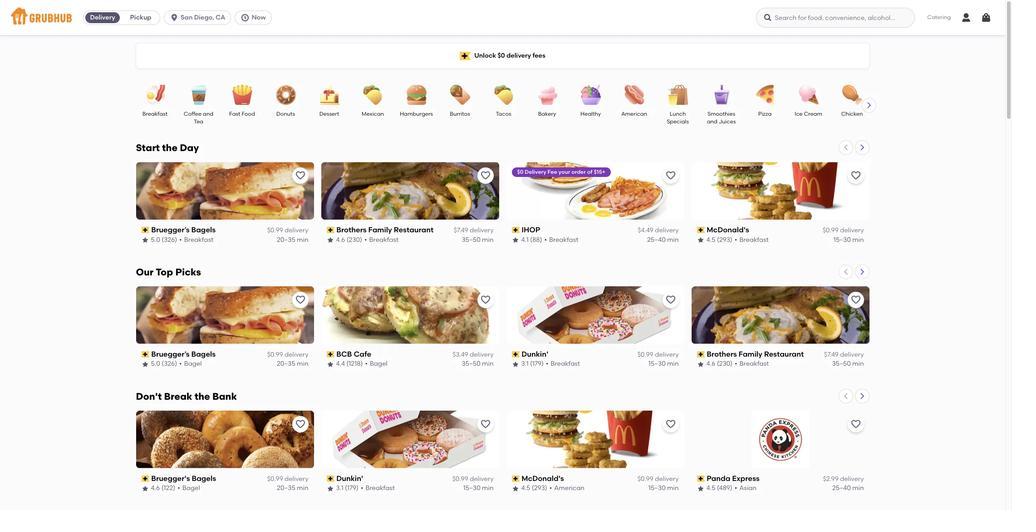 Task type: describe. For each thing, give the bounding box(es) containing it.
dunkin' for bottom dunkin' logo
[[337, 474, 363, 483]]

4.5 (293) for • american
[[521, 485, 547, 492]]

our top picks
[[136, 266, 201, 278]]

$0 delivery fee your order of $15+
[[517, 169, 606, 175]]

(88)
[[530, 236, 542, 244]]

bagel for our top picks
[[184, 360, 202, 368]]

(326) for the
[[162, 236, 177, 244]]

min for "bruegger's bagels logo"
[[297, 485, 309, 492]]

fast
[[229, 111, 240, 117]]

bagels for picks
[[191, 350, 216, 359]]

• for right dunkin' logo
[[546, 360, 549, 368]]

hamburgers image
[[401, 85, 432, 105]]

brothers family restaurant for the topmost brothers family restaurant logo
[[337, 226, 434, 234]]

caret right icon image for our top picks
[[859, 268, 866, 276]]

don't
[[136, 391, 162, 402]]

fees
[[533, 52, 546, 59]]

bruegger's bagels logo image for our top picks
[[136, 286, 314, 344]]

cream
[[804, 111, 823, 117]]

bagels for the
[[192, 474, 216, 483]]

subscription pass image for the bottommost brothers family restaurant logo
[[697, 352, 705, 358]]

breakfast image
[[139, 85, 171, 105]]

$4.49 delivery
[[638, 227, 679, 234]]

25–40 min for ihop
[[647, 236, 679, 244]]

fast food
[[229, 111, 255, 117]]

20–35 for our top picks
[[277, 360, 295, 368]]

caret left icon image for don't break the bank
[[842, 393, 850, 400]]

smoothies and juices
[[707, 111, 736, 125]]

ice
[[795, 111, 803, 117]]

25–40 for panda express
[[833, 485, 851, 492]]

$0.99 for mcdonald's logo corresponding to american
[[638, 475, 654, 483]]

chicken image
[[837, 85, 868, 105]]

mexican image
[[357, 85, 389, 105]]

0 vertical spatial restaurant
[[394, 226, 434, 234]]

save this restaurant image for bcb cafe
[[480, 295, 491, 306]]

• for bruegger's bagels logo associated with start the day
[[179, 236, 182, 244]]

start the day
[[136, 142, 199, 153]]

healthy image
[[575, 85, 607, 105]]

bruegger's
[[151, 474, 190, 483]]

pizza
[[759, 111, 772, 117]]

$0.99 for bottom dunkin' logo
[[453, 475, 468, 483]]

caret left icon image for our top picks
[[842, 268, 850, 276]]

fee
[[548, 169, 557, 175]]

san
[[181, 14, 193, 21]]

(293) for • american
[[532, 485, 547, 492]]

bcb cafe
[[337, 350, 371, 359]]

• for our top picks's bruegger's bagels logo
[[179, 360, 182, 368]]

5.0 (326) for top
[[151, 360, 177, 368]]

panda
[[707, 474, 731, 483]]

0 vertical spatial $7.49
[[454, 227, 468, 234]]

hamburgers
[[400, 111, 433, 117]]

caret left icon image for start the day
[[842, 144, 850, 151]]

subscription pass image for our top picks's bruegger's bagels logo
[[141, 352, 149, 358]]

lunch specials image
[[662, 85, 694, 105]]

• for mcdonald's logo corresponding to american
[[550, 485, 552, 492]]

• for "bruegger's bagels logo"
[[178, 485, 180, 492]]

35–50 for start the day
[[462, 236, 481, 244]]

4.4 (1218)
[[336, 360, 363, 368]]

ice cream image
[[793, 85, 825, 105]]

san diego, ca
[[181, 14, 225, 21]]

bcb cafe logo image
[[321, 286, 499, 344]]

1 horizontal spatial (230)
[[717, 360, 733, 368]]

(1218)
[[347, 360, 363, 368]]

food
[[242, 111, 255, 117]]

0 horizontal spatial (230)
[[347, 236, 362, 244]]

save this restaurant button for the bcb cafe logo
[[477, 292, 494, 308]]

$3.49
[[453, 351, 468, 359]]

(179) for subscription pass icon related to right dunkin' logo
[[530, 360, 544, 368]]

order
[[572, 169, 586, 175]]

now button
[[235, 10, 275, 25]]

bank
[[212, 391, 237, 402]]

1 vertical spatial 4.6 (230)
[[707, 360, 733, 368]]

bruegger's bagels for day
[[151, 226, 216, 234]]

• breakfast for the ihop logo
[[545, 236, 579, 244]]

1 horizontal spatial 3.1
[[521, 360, 529, 368]]

svg image inside now button
[[241, 13, 250, 22]]

save this restaurant image for "bruegger's bagels logo"
[[295, 419, 306, 430]]

15–30 min for mcdonald's logo corresponding to breakfast
[[834, 236, 864, 244]]

min for the topmost brothers family restaurant logo
[[482, 236, 494, 244]]

$0.99 for bruegger's bagels logo associated with start the day
[[267, 227, 283, 234]]

• breakfast for bottom dunkin' logo
[[361, 485, 395, 492]]

min for the bottommost brothers family restaurant logo
[[853, 360, 864, 368]]

4.5 for don't break the bank
[[707, 485, 716, 492]]

0 vertical spatial family
[[368, 226, 392, 234]]

4.1 (88)
[[521, 236, 542, 244]]

picks
[[175, 266, 201, 278]]

pickup
[[130, 14, 151, 21]]

diego,
[[194, 14, 214, 21]]

20–35 min for don't break the bank
[[277, 485, 309, 492]]

save this restaurant button for "bruegger's bagels logo"
[[292, 416, 309, 433]]

0 vertical spatial $0
[[498, 52, 505, 59]]

35–50 min for start the day
[[462, 236, 494, 244]]

3.1 (179) for bottom dunkin' logo
[[336, 485, 359, 492]]

american image
[[619, 85, 650, 105]]

1 vertical spatial american
[[555, 485, 585, 492]]

svg image
[[981, 12, 992, 23]]

grubhub plus flag logo image
[[460, 52, 471, 60]]

catering
[[928, 14, 951, 21]]

coffee and tea image
[[183, 85, 215, 105]]

• bagel for don't break the bank
[[178, 485, 200, 492]]

tacos
[[496, 111, 512, 117]]

of
[[587, 169, 593, 175]]

asian
[[740, 485, 757, 492]]

unlock
[[475, 52, 496, 59]]

day
[[180, 142, 199, 153]]

start
[[136, 142, 160, 153]]

mcdonald's for • breakfast
[[707, 226, 750, 234]]

(122)
[[161, 485, 175, 492]]

• for mcdonald's logo corresponding to breakfast
[[735, 236, 737, 244]]

specials
[[667, 119, 689, 125]]

save this restaurant image for the topmost brothers family restaurant logo
[[480, 170, 491, 181]]

20–35 for start the day
[[277, 236, 295, 244]]

3.1 (179) for right dunkin' logo
[[521, 360, 544, 368]]

delivery inside button
[[90, 14, 115, 21]]

save this restaurant image for panda express logo
[[851, 419, 862, 430]]

brothers for the topmost brothers family restaurant logo
[[337, 226, 367, 234]]

dessert image
[[314, 85, 345, 105]]

ihop logo image
[[506, 162, 684, 220]]

• breakfast for right dunkin' logo
[[546, 360, 580, 368]]

Search for food, convenience, alcohol... search field
[[756, 8, 915, 28]]

• asian
[[735, 485, 757, 492]]

bruegger's for the
[[151, 226, 190, 234]]

bruegger's for top
[[151, 350, 190, 359]]

save this restaurant image for bruegger's bagels logo associated with start the day
[[295, 170, 306, 181]]

unlock $0 delivery fees
[[475, 52, 546, 59]]

1 horizontal spatial american
[[622, 111, 647, 117]]

lunch specials
[[667, 111, 689, 125]]

25–40 min for panda express
[[833, 485, 864, 492]]

15–30 min for bottom dunkin' logo
[[463, 485, 494, 492]]

subscription pass image for right dunkin' logo
[[512, 352, 520, 358]]

• breakfast for the bottommost brothers family restaurant logo
[[735, 360, 769, 368]]

pickup button
[[122, 10, 160, 25]]

1 vertical spatial 3.1
[[336, 485, 344, 492]]

tacos image
[[488, 85, 520, 105]]

0 vertical spatial brothers family restaurant logo image
[[321, 162, 499, 220]]

$2.99
[[823, 475, 839, 483]]

save this restaurant image for mcdonald's logo corresponding to american
[[665, 419, 676, 430]]

save this restaurant button for panda express logo
[[848, 416, 864, 433]]

$0.99 for mcdonald's logo corresponding to breakfast
[[823, 227, 839, 234]]

mcdonald's logo image for american
[[506, 411, 684, 468]]

fast food image
[[226, 85, 258, 105]]

1 horizontal spatial the
[[195, 391, 210, 402]]

25–40 for ihop
[[647, 236, 666, 244]]

don't break the bank
[[136, 391, 237, 402]]

brothers family restaurant for the bottommost brothers family restaurant logo
[[707, 350, 804, 359]]

ice cream
[[795, 111, 823, 117]]

san diego, ca button
[[164, 10, 235, 25]]

save this restaurant image for right dunkin' logo
[[665, 295, 676, 306]]

2 horizontal spatial 4.6
[[707, 360, 716, 368]]

4.5 for start the day
[[707, 236, 716, 244]]

$4.49
[[638, 227, 654, 234]]

now
[[252, 14, 266, 21]]

bruegger's bagels
[[151, 474, 216, 483]]

4.6 (122)
[[151, 485, 175, 492]]

min for mcdonald's logo corresponding to breakfast
[[853, 236, 864, 244]]



Task type: locate. For each thing, give the bounding box(es) containing it.
15–30 min
[[834, 236, 864, 244], [649, 360, 679, 368], [463, 485, 494, 492], [649, 485, 679, 492]]

tea
[[194, 119, 203, 125]]

and inside 'coffee and tea'
[[203, 111, 213, 117]]

0 vertical spatial american
[[622, 111, 647, 117]]

coffee and tea
[[184, 111, 213, 125]]

2 20–35 from the top
[[277, 360, 295, 368]]

0 vertical spatial (179)
[[530, 360, 544, 368]]

dunkin' for right dunkin' logo
[[522, 350, 549, 359]]

subscription pass image
[[141, 227, 149, 234], [327, 227, 335, 234], [697, 227, 705, 234], [141, 476, 149, 482], [512, 476, 520, 482], [697, 476, 705, 482]]

1 horizontal spatial 4.6
[[336, 236, 345, 244]]

subscription pass image for panda
[[697, 476, 705, 482]]

0 horizontal spatial 4.6
[[151, 485, 160, 492]]

(293)
[[717, 236, 733, 244], [532, 485, 547, 492]]

panda express
[[707, 474, 760, 483]]

min for the bcb cafe logo
[[482, 360, 494, 368]]

ca
[[216, 14, 225, 21]]

subscription pass image
[[512, 227, 520, 234], [141, 352, 149, 358], [327, 352, 335, 358], [512, 352, 520, 358], [697, 352, 705, 358], [327, 476, 335, 482]]

bagel down bruegger's bagels
[[182, 485, 200, 492]]

1 vertical spatial 5.0 (326)
[[151, 360, 177, 368]]

$7.49
[[454, 227, 468, 234], [824, 351, 839, 359]]

• for the bottommost brothers family restaurant logo
[[735, 360, 738, 368]]

and up tea
[[203, 111, 213, 117]]

4.5 (293)
[[707, 236, 733, 244], [521, 485, 547, 492]]

bruegger's bagels logo image
[[136, 411, 314, 468]]

0 horizontal spatial $7.49 delivery
[[454, 227, 494, 234]]

• for the topmost brothers family restaurant logo
[[365, 236, 367, 244]]

0 horizontal spatial the
[[162, 142, 178, 153]]

the left bank
[[195, 391, 210, 402]]

1 vertical spatial 25–40 min
[[833, 485, 864, 492]]

mexican
[[362, 111, 384, 117]]

catering button
[[921, 7, 958, 28]]

0 horizontal spatial mcdonald's
[[522, 474, 564, 483]]

25–40 down $2.99 delivery
[[833, 485, 851, 492]]

1 horizontal spatial family
[[739, 350, 763, 359]]

the left day at the top
[[162, 142, 178, 153]]

dunkin' logo image
[[506, 286, 684, 344], [321, 411, 499, 468]]

5.0
[[151, 236, 160, 244], [151, 360, 160, 368]]

• for panda express logo
[[735, 485, 737, 492]]

0 vertical spatial (230)
[[347, 236, 362, 244]]

min
[[297, 236, 309, 244], [482, 236, 494, 244], [667, 236, 679, 244], [853, 236, 864, 244], [297, 360, 309, 368], [482, 360, 494, 368], [667, 360, 679, 368], [853, 360, 864, 368], [297, 485, 309, 492], [482, 485, 494, 492], [667, 485, 679, 492], [853, 485, 864, 492]]

0 horizontal spatial 25–40
[[647, 236, 666, 244]]

bruegger's
[[151, 226, 190, 234], [151, 350, 190, 359]]

and for coffee and tea
[[203, 111, 213, 117]]

1 vertical spatial bruegger's bagels
[[151, 350, 216, 359]]

bagel
[[184, 360, 202, 368], [370, 360, 388, 368], [182, 485, 200, 492]]

3 20–35 from the top
[[277, 485, 295, 492]]

5.0 (326) up top
[[151, 236, 177, 244]]

$0 right unlock
[[498, 52, 505, 59]]

pizza image
[[749, 85, 781, 105]]

0 horizontal spatial restaurant
[[394, 226, 434, 234]]

star icon image
[[141, 236, 149, 244], [327, 236, 334, 244], [512, 236, 519, 244], [697, 236, 704, 244], [141, 361, 149, 368], [327, 361, 334, 368], [512, 361, 519, 368], [697, 361, 704, 368], [141, 485, 149, 492], [327, 485, 334, 492], [512, 485, 519, 492], [697, 485, 704, 492]]

min for mcdonald's logo corresponding to american
[[667, 485, 679, 492]]

save this restaurant button for mcdonald's logo corresponding to breakfast
[[848, 168, 864, 184]]

1 vertical spatial bruegger's bagels logo image
[[136, 286, 314, 344]]

subscription pass image for the bcb cafe logo
[[327, 352, 335, 358]]

1 horizontal spatial delivery
[[525, 169, 547, 175]]

$0.99 for "bruegger's bagels logo"
[[267, 475, 283, 483]]

family
[[368, 226, 392, 234], [739, 350, 763, 359]]

2 caret left icon image from the top
[[842, 268, 850, 276]]

4.6 (230)
[[336, 236, 362, 244], [707, 360, 733, 368]]

0 vertical spatial and
[[203, 111, 213, 117]]

(326) up the break
[[162, 360, 177, 368]]

$3.49 delivery
[[453, 351, 494, 359]]

•
[[179, 236, 182, 244], [365, 236, 367, 244], [545, 236, 547, 244], [735, 236, 737, 244], [179, 360, 182, 368], [365, 360, 368, 368], [546, 360, 549, 368], [735, 360, 738, 368], [178, 485, 180, 492], [361, 485, 363, 492], [550, 485, 552, 492], [735, 485, 737, 492]]

save this restaurant button for our top picks's bruegger's bagels logo
[[292, 292, 309, 308]]

bruegger's bagels logo image
[[136, 162, 314, 220], [136, 286, 314, 344]]

bruegger's bagels up don't break the bank
[[151, 350, 216, 359]]

0 vertical spatial brothers family restaurant
[[337, 226, 434, 234]]

caret left icon image
[[842, 144, 850, 151], [842, 268, 850, 276], [842, 393, 850, 400]]

dessert
[[320, 111, 339, 117]]

0 horizontal spatial brothers
[[337, 226, 367, 234]]

25–40 min down $4.49 delivery
[[647, 236, 679, 244]]

0 horizontal spatial brothers family restaurant logo image
[[321, 162, 499, 220]]

1 horizontal spatial restaurant
[[764, 350, 804, 359]]

min for the ihop logo
[[667, 236, 679, 244]]

15–30 min for mcdonald's logo corresponding to american
[[649, 485, 679, 492]]

delivery left fee
[[525, 169, 547, 175]]

2 20–35 min from the top
[[277, 360, 309, 368]]

20–35 min for start the day
[[277, 236, 309, 244]]

• for the bcb cafe logo
[[365, 360, 368, 368]]

$0.99
[[267, 227, 283, 234], [823, 227, 839, 234], [267, 351, 283, 359], [638, 351, 654, 359], [267, 475, 283, 483], [453, 475, 468, 483], [638, 475, 654, 483]]

1 vertical spatial 20–35 min
[[277, 360, 309, 368]]

1 horizontal spatial mcdonald's logo image
[[692, 162, 870, 220]]

• breakfast for mcdonald's logo corresponding to breakfast
[[735, 236, 769, 244]]

0 vertical spatial bruegger's
[[151, 226, 190, 234]]

2 5.0 (326) from the top
[[151, 360, 177, 368]]

4.5 (489)
[[707, 485, 733, 492]]

min for bottom dunkin' logo
[[482, 485, 494, 492]]

burritos
[[450, 111, 470, 117]]

1 20–35 min from the top
[[277, 236, 309, 244]]

smoothies and juices image
[[706, 85, 738, 105]]

1 horizontal spatial 4.5 (293)
[[707, 236, 733, 244]]

save this restaurant image for mcdonald's logo corresponding to breakfast
[[851, 170, 862, 181]]

save this restaurant image
[[295, 170, 306, 181], [480, 170, 491, 181], [851, 170, 862, 181], [665, 295, 676, 306], [295, 419, 306, 430], [480, 419, 491, 430], [665, 419, 676, 430], [851, 419, 862, 430]]

0 horizontal spatial 25–40 min
[[647, 236, 679, 244]]

0 vertical spatial 3.1 (179)
[[521, 360, 544, 368]]

5.0 up top
[[151, 236, 160, 244]]

1 vertical spatial 4.6
[[707, 360, 716, 368]]

(326)
[[162, 236, 177, 244], [162, 360, 177, 368]]

0 vertical spatial dunkin'
[[522, 350, 549, 359]]

• bagel down cafe at the bottom
[[365, 360, 388, 368]]

• bagel up don't break the bank
[[179, 360, 202, 368]]

35–50 min for our top picks
[[462, 360, 494, 368]]

1 vertical spatial brothers family restaurant
[[707, 350, 804, 359]]

1 horizontal spatial (293)
[[717, 236, 733, 244]]

2 bruegger's from the top
[[151, 350, 190, 359]]

brothers family restaurant logo image
[[321, 162, 499, 220], [692, 286, 870, 344]]

healthy
[[581, 111, 601, 117]]

20–35
[[277, 236, 295, 244], [277, 360, 295, 368], [277, 485, 295, 492]]

1 vertical spatial caret left icon image
[[842, 268, 850, 276]]

1 horizontal spatial $7.49
[[824, 351, 839, 359]]

break
[[164, 391, 192, 402]]

0 vertical spatial (326)
[[162, 236, 177, 244]]

delivery
[[90, 14, 115, 21], [525, 169, 547, 175]]

0 horizontal spatial brothers family restaurant
[[337, 226, 434, 234]]

2 bruegger's bagels from the top
[[151, 350, 216, 359]]

burritos image
[[444, 85, 476, 105]]

panda express logo image
[[752, 411, 810, 468]]

1 vertical spatial bagels
[[191, 350, 216, 359]]

1 vertical spatial 5.0
[[151, 360, 160, 368]]

• bagel down bruegger's bagels
[[178, 485, 200, 492]]

4.6
[[336, 236, 345, 244], [707, 360, 716, 368], [151, 485, 160, 492]]

delivery button
[[84, 10, 122, 25]]

1 (326) from the top
[[162, 236, 177, 244]]

our
[[136, 266, 154, 278]]

save this restaurant image
[[665, 170, 676, 181], [295, 295, 306, 306], [480, 295, 491, 306], [851, 295, 862, 306]]

0 vertical spatial mcdonald's logo image
[[692, 162, 870, 220]]

0 horizontal spatial delivery
[[90, 14, 115, 21]]

0 vertical spatial bruegger's bagels logo image
[[136, 162, 314, 220]]

bagel down cafe at the bottom
[[370, 360, 388, 368]]

1 bruegger's bagels logo image from the top
[[136, 162, 314, 220]]

(489)
[[717, 485, 733, 492]]

1 bruegger's from the top
[[151, 226, 190, 234]]

2 vertical spatial 20–35 min
[[277, 485, 309, 492]]

chicken
[[842, 111, 863, 117]]

(230)
[[347, 236, 362, 244], [717, 360, 733, 368]]

subscription pass image for brothers
[[327, 227, 335, 234]]

2 bruegger's bagels logo image from the top
[[136, 286, 314, 344]]

2 (326) from the top
[[162, 360, 177, 368]]

20–35 min for our top picks
[[277, 360, 309, 368]]

1 vertical spatial $7.49 delivery
[[824, 351, 864, 359]]

bruegger's bagels for picks
[[151, 350, 216, 359]]

$2.99 delivery
[[823, 475, 864, 483]]

svg image inside san diego, ca button
[[170, 13, 179, 22]]

1 vertical spatial 3.1 (179)
[[336, 485, 359, 492]]

1 vertical spatial mcdonald's
[[522, 474, 564, 483]]

1 vertical spatial $0
[[517, 169, 524, 175]]

caret right icon image for don't break the bank
[[859, 393, 866, 400]]

min for bruegger's bagels logo associated with start the day
[[297, 236, 309, 244]]

35–50 for our top picks
[[462, 360, 481, 368]]

save this restaurant button
[[292, 168, 309, 184], [477, 168, 494, 184], [663, 168, 679, 184], [848, 168, 864, 184], [292, 292, 309, 308], [477, 292, 494, 308], [663, 292, 679, 308], [848, 292, 864, 308], [292, 416, 309, 433], [477, 416, 494, 433], [663, 416, 679, 433], [848, 416, 864, 433]]

save this restaurant image for brothers family restaurant
[[851, 295, 862, 306]]

2 vertical spatial bagels
[[192, 474, 216, 483]]

1 5.0 (326) from the top
[[151, 236, 177, 244]]

restaurant
[[394, 226, 434, 234], [764, 350, 804, 359]]

35–50 min
[[462, 236, 494, 244], [462, 360, 494, 368], [832, 360, 864, 368]]

bruegger's up the break
[[151, 350, 190, 359]]

3 caret left icon image from the top
[[842, 393, 850, 400]]

delivery left pickup
[[90, 14, 115, 21]]

juices
[[719, 119, 736, 125]]

svg image
[[961, 12, 972, 23], [170, 13, 179, 22], [241, 13, 250, 22], [764, 13, 773, 22]]

bakery image
[[531, 85, 563, 105]]

$0.99 for right dunkin' logo
[[638, 351, 654, 359]]

25–40 min down $2.99 delivery
[[833, 485, 864, 492]]

express
[[732, 474, 760, 483]]

0 horizontal spatial family
[[368, 226, 392, 234]]

bagels for day
[[191, 226, 216, 234]]

1 horizontal spatial brothers family restaurant logo image
[[692, 286, 870, 344]]

0 horizontal spatial $7.49
[[454, 227, 468, 234]]

(179) for subscription pass icon for bottom dunkin' logo
[[345, 485, 359, 492]]

1 vertical spatial restaurant
[[764, 350, 804, 359]]

subscription pass image for bottom dunkin' logo
[[327, 476, 335, 482]]

0 vertical spatial 5.0
[[151, 236, 160, 244]]

top
[[156, 266, 173, 278]]

4.5 (293) for • breakfast
[[707, 236, 733, 244]]

5.0 up don't
[[151, 360, 160, 368]]

$15+
[[594, 169, 606, 175]]

0 horizontal spatial and
[[203, 111, 213, 117]]

4.6 for subscription pass image corresponding to bruegger's
[[151, 485, 160, 492]]

2 5.0 from the top
[[151, 360, 160, 368]]

cafe
[[354, 350, 371, 359]]

20–35 min
[[277, 236, 309, 244], [277, 360, 309, 368], [277, 485, 309, 492]]

bakery
[[538, 111, 556, 117]]

1 vertical spatial 4.5 (293)
[[521, 485, 547, 492]]

3.1
[[521, 360, 529, 368], [336, 485, 344, 492]]

$0.99 delivery
[[267, 227, 309, 234], [823, 227, 864, 234], [267, 351, 309, 359], [638, 351, 679, 359], [267, 475, 309, 483], [453, 475, 494, 483], [638, 475, 679, 483]]

bruegger's up our top picks
[[151, 226, 190, 234]]

subscription pass image for bruegger's
[[141, 476, 149, 482]]

4.5
[[707, 236, 716, 244], [521, 485, 531, 492], [707, 485, 716, 492]]

4.1
[[521, 236, 529, 244]]

4.6 for subscription pass image for brothers
[[336, 236, 345, 244]]

subscription pass image for the ihop logo
[[512, 227, 520, 234]]

$0.99 for our top picks's bruegger's bagels logo
[[267, 351, 283, 359]]

(293) for • breakfast
[[717, 236, 733, 244]]

1 vertical spatial (326)
[[162, 360, 177, 368]]

0 vertical spatial (293)
[[717, 236, 733, 244]]

and inside smoothies and juices
[[707, 119, 718, 125]]

0 vertical spatial bagels
[[191, 226, 216, 234]]

save this restaurant button for right dunkin' logo
[[663, 292, 679, 308]]

1 bruegger's bagels from the top
[[151, 226, 216, 234]]

main navigation navigation
[[0, 0, 1006, 35]]

5.0 (326) for the
[[151, 236, 177, 244]]

1 horizontal spatial dunkin'
[[522, 350, 549, 359]]

smoothies
[[708, 111, 736, 117]]

0 vertical spatial dunkin' logo image
[[506, 286, 684, 344]]

1 horizontal spatial and
[[707, 119, 718, 125]]

1 20–35 from the top
[[277, 236, 295, 244]]

1 vertical spatial $7.49
[[824, 351, 839, 359]]

0 vertical spatial 3.1
[[521, 360, 529, 368]]

1 horizontal spatial $0
[[517, 169, 524, 175]]

2 vertical spatial 20–35
[[277, 485, 295, 492]]

ihop
[[522, 226, 540, 234]]

(326) up our top picks
[[162, 236, 177, 244]]

1 vertical spatial bruegger's
[[151, 350, 190, 359]]

bruegger's bagels up the picks
[[151, 226, 216, 234]]

1 vertical spatial 25–40
[[833, 485, 851, 492]]

1 vertical spatial brothers family restaurant logo image
[[692, 286, 870, 344]]

2 vertical spatial caret left icon image
[[842, 393, 850, 400]]

$0 left fee
[[517, 169, 524, 175]]

1 5.0 from the top
[[151, 236, 160, 244]]

15–30 min for right dunkin' logo
[[649, 360, 679, 368]]

5.0 (326) up the break
[[151, 360, 177, 368]]

• bagel
[[179, 360, 202, 368], [365, 360, 388, 368], [178, 485, 200, 492]]

1 vertical spatial (179)
[[345, 485, 359, 492]]

save this restaurant image for bruegger's bagels
[[295, 295, 306, 306]]

coffee
[[184, 111, 202, 117]]

0 vertical spatial mcdonald's
[[707, 226, 750, 234]]

min for our top picks's bruegger's bagels logo
[[297, 360, 309, 368]]

donuts image
[[270, 85, 302, 105]]

0 vertical spatial caret left icon image
[[842, 144, 850, 151]]

4.4
[[336, 360, 345, 368]]

mcdonald's logo image
[[692, 162, 870, 220], [506, 411, 684, 468]]

$7.49 delivery
[[454, 227, 494, 234], [824, 351, 864, 359]]

mcdonald's logo image for breakfast
[[692, 162, 870, 220]]

1 horizontal spatial dunkin' logo image
[[506, 286, 684, 344]]

1 vertical spatial (230)
[[717, 360, 733, 368]]

your
[[559, 169, 570, 175]]

and
[[203, 111, 213, 117], [707, 119, 718, 125]]

lunch
[[670, 111, 686, 117]]

bruegger's bagels logo image for start the day
[[136, 162, 314, 220]]

mcdonald's
[[707, 226, 750, 234], [522, 474, 564, 483]]

0 vertical spatial brothers
[[337, 226, 367, 234]]

5.0 for start
[[151, 236, 160, 244]]

and down smoothies
[[707, 119, 718, 125]]

donuts
[[276, 111, 295, 117]]

5.0 for our
[[151, 360, 160, 368]]

1 horizontal spatial 4.6 (230)
[[707, 360, 733, 368]]

1 horizontal spatial (179)
[[530, 360, 544, 368]]

mcdonald's for • american
[[522, 474, 564, 483]]

bagel for don't break the bank
[[182, 485, 200, 492]]

• american
[[550, 485, 585, 492]]

0 vertical spatial 4.6 (230)
[[336, 236, 362, 244]]

bcb
[[337, 350, 352, 359]]

and for smoothies and juices
[[707, 119, 718, 125]]

0 vertical spatial 25–40
[[647, 236, 666, 244]]

0 vertical spatial bruegger's bagels
[[151, 226, 216, 234]]

brothers
[[337, 226, 367, 234], [707, 350, 737, 359]]

1 horizontal spatial 25–40 min
[[833, 485, 864, 492]]

save this restaurant image for bottom dunkin' logo
[[480, 419, 491, 430]]

1 vertical spatial dunkin' logo image
[[321, 411, 499, 468]]

1 caret left icon image from the top
[[842, 144, 850, 151]]

0 horizontal spatial 4.6 (230)
[[336, 236, 362, 244]]

• bagel for our top picks
[[179, 360, 202, 368]]

• breakfast for bruegger's bagels logo associated with start the day
[[179, 236, 214, 244]]

1 horizontal spatial brothers family restaurant
[[707, 350, 804, 359]]

5.0 (326)
[[151, 236, 177, 244], [151, 360, 177, 368]]

25–40 down $4.49 delivery
[[647, 236, 666, 244]]

1 vertical spatial brothers
[[707, 350, 737, 359]]

0 vertical spatial delivery
[[90, 14, 115, 21]]

3 20–35 min from the top
[[277, 485, 309, 492]]

0 vertical spatial 20–35 min
[[277, 236, 309, 244]]

caret right icon image
[[866, 102, 873, 109], [859, 144, 866, 151], [859, 268, 866, 276], [859, 393, 866, 400]]

bagel up don't break the bank
[[184, 360, 202, 368]]

0 vertical spatial 5.0 (326)
[[151, 236, 177, 244]]

breakfast
[[142, 111, 168, 117], [184, 236, 214, 244], [369, 236, 399, 244], [549, 236, 579, 244], [740, 236, 769, 244], [551, 360, 580, 368], [740, 360, 769, 368], [366, 485, 395, 492]]

brothers family restaurant
[[337, 226, 434, 234], [707, 350, 804, 359]]

bruegger's bagels
[[151, 226, 216, 234], [151, 350, 216, 359]]

0 vertical spatial 25–40 min
[[647, 236, 679, 244]]

1 horizontal spatial $7.49 delivery
[[824, 351, 864, 359]]



Task type: vqa. For each thing, say whether or not it's contained in the screenshot.
The Sw
no



